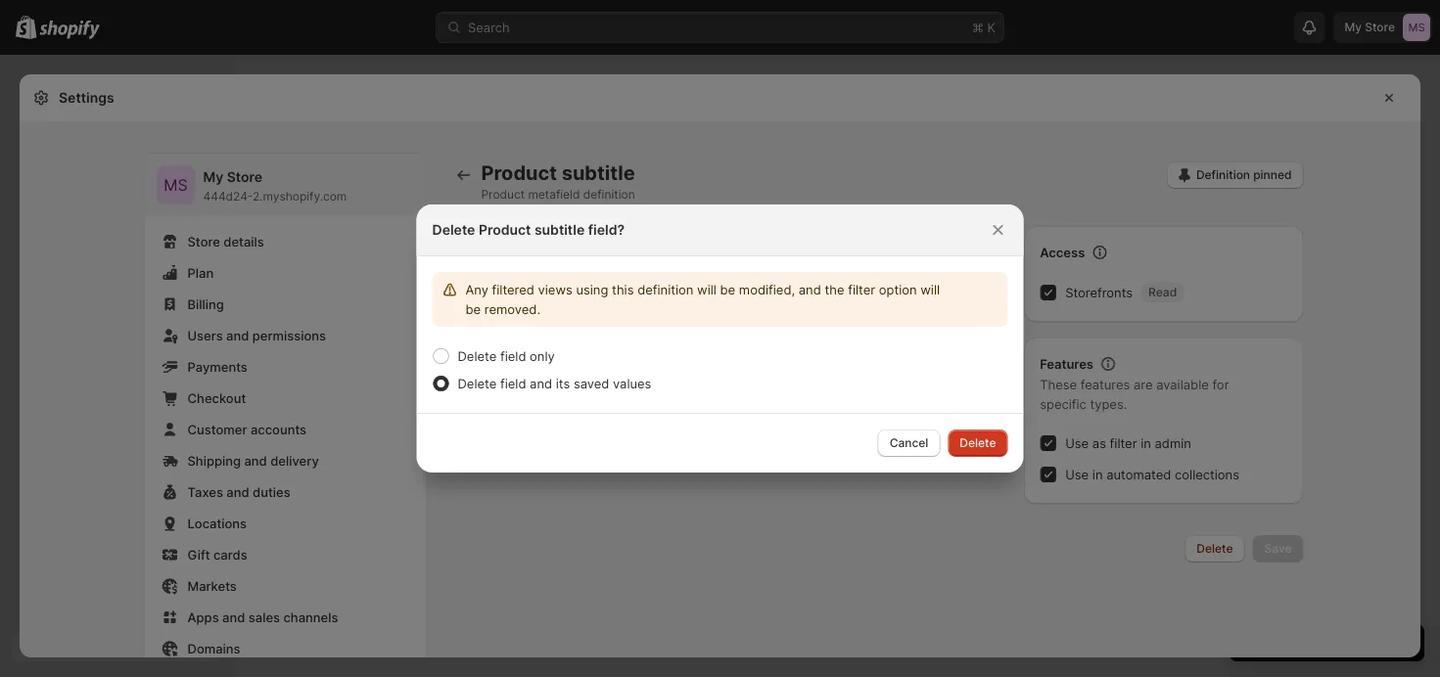 Task type: vqa. For each thing, say whether or not it's contained in the screenshot.
0.00 text box
no



Task type: locate. For each thing, give the bounding box(es) containing it.
0 horizontal spatial as
[[500, 307, 514, 323]]

permissions
[[252, 328, 326, 343]]

2 vertical spatial product
[[479, 222, 531, 238]]

field down delete field only
[[500, 376, 526, 391]]

1 vertical spatial as
[[1092, 436, 1106, 451]]

will left be
[[697, 282, 717, 297]]

1 field from the top
[[500, 349, 526, 364]]

0 horizontal spatial definition
[[583, 187, 635, 202]]

the
[[825, 282, 844, 297]]

taxes and duties
[[187, 485, 290, 500]]

1 horizontal spatial store
[[227, 169, 262, 186]]

saved
[[574, 376, 609, 391]]

1 vertical spatial for
[[1212, 377, 1229, 392]]

domains
[[187, 641, 240, 656]]

in left automated
[[1092, 467, 1103, 482]]

1 will from the left
[[697, 282, 717, 297]]

product
[[625, 307, 672, 323]]

1 use from the top
[[1065, 436, 1089, 451]]

subtitle inside dialog
[[534, 222, 585, 238]]

0 vertical spatial filter
[[848, 282, 875, 297]]

shop settings menu element
[[144, 154, 426, 677]]

features
[[1081, 377, 1130, 392]]

markets link
[[156, 573, 415, 600]]

filter up automated
[[1110, 436, 1137, 451]]

as down filtered
[[500, 307, 514, 323]]

a down filtered
[[518, 307, 525, 323]]

collections
[[1175, 467, 1239, 482]]

delete field and its saved values
[[458, 376, 651, 391]]

delete button down collections on the bottom of page
[[1185, 535, 1245, 563]]

checkout link
[[156, 385, 415, 412]]

definition
[[1196, 168, 1250, 182]]

1 vertical spatial subtitle
[[534, 222, 585, 238]]

use
[[1065, 436, 1089, 451], [1065, 467, 1089, 482]]

details
[[223, 234, 264, 249]]

and left the at the top right of the page
[[799, 282, 821, 297]]

used as a shorthand for a product name
[[465, 307, 709, 323]]

delete for delete field and its saved values
[[458, 376, 497, 391]]

0 horizontal spatial store
[[187, 234, 220, 249]]

for down using
[[594, 307, 611, 323]]

duties
[[253, 485, 290, 500]]

use down "use as filter in admin"
[[1065, 467, 1089, 482]]

in
[[1141, 436, 1151, 451], [1092, 467, 1103, 482]]

1 horizontal spatial in
[[1141, 436, 1151, 451]]

sales
[[248, 610, 280, 625]]

0 vertical spatial for
[[594, 307, 611, 323]]

subtitle up metafield
[[562, 161, 635, 185]]

shorthand
[[529, 307, 590, 323]]

and right users
[[226, 328, 249, 343]]

1 vertical spatial delete button
[[1185, 535, 1245, 563]]

these
[[1040, 377, 1077, 392]]

and down customer accounts
[[244, 453, 267, 468]]

definition up product
[[637, 282, 694, 297]]

and right apps
[[222, 610, 245, 625]]

cards
[[213, 547, 247, 562]]

field for only
[[500, 349, 526, 364]]

1 vertical spatial store
[[187, 234, 220, 249]]

0 horizontal spatial a
[[518, 307, 525, 323]]

used
[[465, 307, 497, 323]]

subtitle down metafield
[[534, 222, 585, 238]]

users
[[187, 328, 223, 343]]

delete button right the cancel button
[[948, 430, 1008, 457]]

for
[[594, 307, 611, 323], [1212, 377, 1229, 392]]

2 use from the top
[[1065, 467, 1089, 482]]

definition inside any filtered views using this definition will be modified, and the filter option will be removed.
[[637, 282, 694, 297]]

and right taxes
[[226, 485, 249, 500]]

1 vertical spatial use
[[1065, 467, 1089, 482]]

gift cards
[[187, 547, 247, 562]]

a down the this
[[614, 307, 621, 323]]

product up delete product subtitle field?
[[481, 187, 525, 202]]

are
[[1134, 377, 1153, 392]]

cancel button
[[878, 430, 940, 457]]

delete up any
[[432, 222, 475, 238]]

1 vertical spatial in
[[1092, 467, 1103, 482]]

views
[[538, 282, 572, 297]]

plan link
[[156, 259, 415, 287]]

and inside any filtered views using this definition will be modified, and the filter option will be removed.
[[799, 282, 821, 297]]

field left only
[[500, 349, 526, 364]]

2 will from the left
[[921, 282, 940, 297]]

billing link
[[156, 291, 415, 318]]

shipping and delivery
[[187, 453, 319, 468]]

1 horizontal spatial as
[[1092, 436, 1106, 451]]

automatically
[[500, 359, 582, 374]]

0 vertical spatial definition
[[583, 187, 635, 202]]

1 horizontal spatial a
[[614, 307, 621, 323]]

and right apps at the bottom of page
[[693, 359, 715, 374]]

apps and sales channels link
[[156, 604, 415, 631]]

delete field only
[[458, 349, 555, 364]]

store inside store details "link"
[[187, 234, 220, 249]]

gift
[[187, 547, 210, 562]]

0 horizontal spatial for
[[594, 307, 611, 323]]

1 horizontal spatial definition
[[637, 282, 694, 297]]

delete down delete field only
[[458, 376, 497, 391]]

1 horizontal spatial will
[[921, 282, 940, 297]]

about
[[842, 359, 877, 374]]

store up 444d24-
[[227, 169, 262, 186]]

search
[[468, 20, 510, 35]]

apps
[[187, 610, 219, 625]]

billing
[[187, 297, 224, 312]]

use down specific types.
[[1065, 436, 1089, 451]]

0 vertical spatial as
[[500, 307, 514, 323]]

channels
[[283, 610, 338, 625]]

2 field from the top
[[500, 376, 526, 391]]

store up "plan"
[[187, 234, 220, 249]]

0 horizontal spatial delete button
[[948, 430, 1008, 457]]

0 horizontal spatial filter
[[848, 282, 875, 297]]

users and permissions
[[187, 328, 326, 343]]

in left admin
[[1141, 436, 1151, 451]]

delete down used
[[458, 349, 497, 364]]

1 vertical spatial filter
[[1110, 436, 1137, 451]]

field
[[500, 349, 526, 364], [500, 376, 526, 391]]

as
[[500, 307, 514, 323], [1092, 436, 1106, 451]]

automatically readable by apps and themes. learn more about
[[500, 359, 881, 374]]

k
[[987, 20, 996, 35]]

standard
[[881, 359, 934, 374]]

1 horizontal spatial filter
[[1110, 436, 1137, 451]]

product
[[481, 161, 557, 185], [481, 187, 525, 202], [479, 222, 531, 238]]

0 vertical spatial use
[[1065, 436, 1089, 451]]

and inside the users and permissions link
[[226, 328, 249, 343]]

1 vertical spatial field
[[500, 376, 526, 391]]

1 vertical spatial definition
[[637, 282, 694, 297]]

for right available
[[1212, 377, 1229, 392]]

delete down collections on the bottom of page
[[1197, 542, 1233, 556]]

as down specific types.
[[1092, 436, 1106, 451]]

⌘
[[972, 20, 984, 35]]

product up filtered
[[479, 222, 531, 238]]

filter right the at the top right of the page
[[848, 282, 875, 297]]

delete
[[432, 222, 475, 238], [458, 349, 497, 364], [458, 376, 497, 391], [960, 436, 996, 450], [1197, 542, 1233, 556]]

definition
[[583, 187, 635, 202], [637, 282, 694, 297]]

1 horizontal spatial for
[[1212, 377, 1229, 392]]

standard metafields
[[500, 359, 934, 394]]

0 vertical spatial store
[[227, 169, 262, 186]]

my
[[203, 169, 223, 186]]

delete right cancel
[[960, 436, 996, 450]]

metafields
[[500, 379, 563, 394]]

will right "option"
[[921, 282, 940, 297]]

0 horizontal spatial will
[[697, 282, 717, 297]]

0 vertical spatial subtitle
[[562, 161, 635, 185]]

product up metafield
[[481, 161, 557, 185]]

1 horizontal spatial delete button
[[1185, 535, 1245, 563]]

gift cards link
[[156, 541, 415, 569]]

more
[[808, 359, 839, 374]]

and down automatically
[[530, 376, 552, 391]]

payments link
[[156, 353, 415, 381]]

delete for delete field only
[[458, 349, 497, 364]]

0 vertical spatial delete button
[[948, 430, 1008, 457]]

444d24-
[[203, 189, 253, 204]]

delete product subtitle field? dialog
[[0, 205, 1440, 473]]

definition up field?
[[583, 187, 635, 202]]

for inside the these features are available for specific types.
[[1212, 377, 1229, 392]]

settings
[[59, 90, 114, 106]]

customer
[[187, 422, 247, 437]]

store
[[227, 169, 262, 186], [187, 234, 220, 249]]

values
[[613, 376, 651, 391]]

features
[[1040, 356, 1093, 372]]

0 vertical spatial field
[[500, 349, 526, 364]]

0 vertical spatial product
[[481, 161, 557, 185]]

delete button
[[948, 430, 1008, 457], [1185, 535, 1245, 563]]

locations link
[[156, 510, 415, 537]]



Task type: describe. For each thing, give the bounding box(es) containing it.
these features are available for specific types.
[[1040, 377, 1229, 412]]

any filtered views using this definition will be modified, and the filter option will be removed.
[[465, 282, 940, 317]]

product subtitle product metafield definition
[[481, 161, 635, 202]]

available
[[1156, 377, 1209, 392]]

1 a from the left
[[518, 307, 525, 323]]

locations
[[187, 516, 247, 531]]

⌘ k
[[972, 20, 996, 35]]

taxes
[[187, 485, 223, 500]]

automated
[[1106, 467, 1171, 482]]

apps and sales channels
[[187, 610, 338, 625]]

option
[[879, 282, 917, 297]]

only
[[530, 349, 555, 364]]

checkout
[[187, 391, 246, 406]]

learn
[[771, 359, 805, 374]]

modified,
[[739, 282, 795, 297]]

settings dialog
[[20, 74, 1420, 677]]

use as filter in admin
[[1065, 436, 1191, 451]]

payments
[[187, 359, 248, 374]]

subtitle inside product subtitle product metafield definition
[[562, 161, 635, 185]]

domains link
[[156, 635, 415, 663]]

and inside taxes and duties link
[[226, 485, 249, 500]]

standard metafields link
[[500, 359, 934, 394]]

store inside my store 444d24-2.myshopify.com
[[227, 169, 262, 186]]

and inside the apps and sales channels link
[[222, 610, 245, 625]]

read
[[1148, 285, 1177, 300]]

filter inside settings dialog
[[1110, 436, 1137, 451]]

this
[[612, 282, 634, 297]]

specific types.
[[1040, 396, 1127, 412]]

delivery
[[270, 453, 319, 468]]

as for used
[[500, 307, 514, 323]]

be
[[720, 282, 735, 297]]

product inside dialog
[[479, 222, 531, 238]]

its
[[556, 376, 570, 391]]

delete product subtitle field?
[[432, 222, 625, 238]]

any filtered views using this definition will be modified, and the filter option will be removed. alert
[[432, 272, 1008, 327]]

1 vertical spatial product
[[481, 187, 525, 202]]

as for use
[[1092, 436, 1106, 451]]

filter inside any filtered views using this definition will be modified, and the filter option will be removed.
[[848, 282, 875, 297]]

store details link
[[156, 228, 415, 256]]

pinned
[[1253, 168, 1292, 182]]

be removed.
[[465, 302, 540, 317]]

using
[[576, 282, 608, 297]]

store details
[[187, 234, 264, 249]]

shopify image
[[39, 20, 100, 40]]

markets
[[187, 579, 237, 594]]

definition inside product subtitle product metafield definition
[[583, 187, 635, 202]]

use in automated collections
[[1065, 467, 1239, 482]]

use for use as filter in admin
[[1065, 436, 1089, 451]]

definition pinned
[[1196, 168, 1292, 182]]

cancel
[[890, 436, 928, 450]]

name
[[675, 307, 709, 323]]

users and permissions link
[[156, 322, 415, 349]]

2.myshopify.com
[[253, 189, 347, 204]]

definition pinned button
[[1167, 162, 1303, 189]]

delete for delete product subtitle field?
[[432, 222, 475, 238]]

and inside shipping and delivery link
[[244, 453, 267, 468]]

filtered
[[492, 282, 534, 297]]

my store 444d24-2.myshopify.com
[[203, 169, 347, 204]]

accounts
[[251, 422, 306, 437]]

field for and
[[500, 376, 526, 391]]

my store image
[[156, 165, 195, 205]]

access
[[1040, 245, 1085, 260]]

apps
[[660, 359, 689, 374]]

for for shorthand
[[594, 307, 611, 323]]

plan
[[187, 265, 214, 280]]

field?
[[588, 222, 625, 238]]

themes.
[[719, 359, 767, 374]]

customer accounts
[[187, 422, 306, 437]]

metafield
[[528, 187, 580, 202]]

shipping and delivery link
[[156, 447, 415, 475]]

0 vertical spatial in
[[1141, 436, 1151, 451]]

customer accounts link
[[156, 416, 415, 443]]

delete inside settings dialog
[[1197, 542, 1233, 556]]

for for available
[[1212, 377, 1229, 392]]

ms button
[[156, 165, 195, 205]]

taxes and duties link
[[156, 479, 415, 506]]

2 a from the left
[[614, 307, 621, 323]]

delete button inside dialog
[[948, 430, 1008, 457]]

use for use in automated collections
[[1065, 467, 1089, 482]]

storefronts
[[1065, 285, 1133, 300]]

readable
[[585, 359, 638, 374]]

0 horizontal spatial in
[[1092, 467, 1103, 482]]

any
[[465, 282, 488, 297]]



